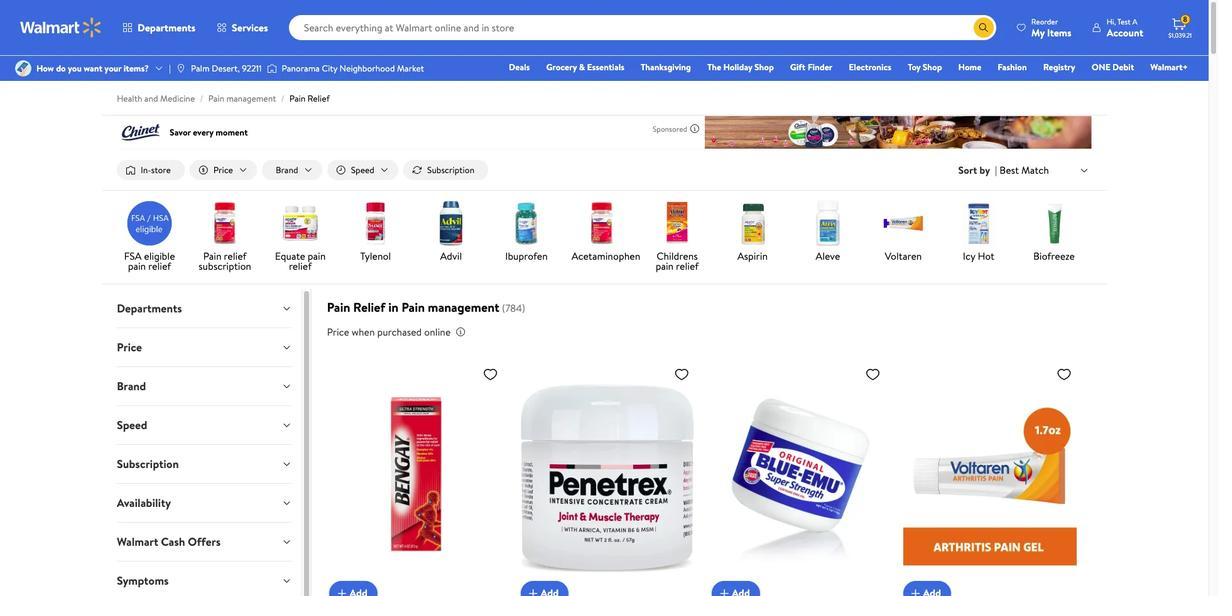 Task type: describe. For each thing, give the bounding box(es) containing it.
biofreeze
[[1033, 249, 1075, 263]]

cash
[[161, 535, 185, 550]]

brand button inside sort and filter section element
[[262, 160, 322, 180]]

debit
[[1113, 61, 1134, 74]]

deals link
[[503, 60, 536, 74]]

childrens pain relief
[[656, 249, 699, 273]]

2 shop from the left
[[923, 61, 942, 74]]

in-
[[141, 164, 151, 177]]

city
[[322, 62, 338, 75]]

health and medicine link
[[117, 92, 195, 105]]

do
[[56, 62, 66, 75]]

voltaren topical arthritis medicine gel pain reliever for arthritis, 1.7 oz image
[[903, 362, 1077, 597]]

match
[[1021, 163, 1049, 177]]

services button
[[206, 13, 279, 43]]

add to favorites list, voltaren topical arthritis medicine gel pain reliever for arthritis, 1.7 oz image
[[1057, 367, 1072, 383]]

add to cart image for ultra strength bengay non-greasy topical pain relief cream, 4 oz image
[[334, 587, 350, 597]]

subscription inside dropdown button
[[117, 457, 179, 472]]

equate pain relief link
[[268, 201, 333, 274]]

search icon image
[[979, 23, 989, 33]]

subscription inside button
[[427, 164, 474, 177]]

0 horizontal spatial |
[[169, 62, 171, 75]]

walmart+ link
[[1145, 60, 1194, 74]]

ultra strength bengay non-greasy topical pain relief cream, 4 oz image
[[329, 362, 503, 597]]

1 shop from the left
[[755, 61, 774, 74]]

 image for panorama
[[267, 62, 277, 75]]

pain relief subscription image
[[202, 201, 248, 246]]

equate
[[275, 249, 305, 263]]

sponsored
[[653, 123, 687, 134]]

sort and filter section element
[[102, 150, 1107, 190]]

hot
[[978, 249, 995, 263]]

health
[[117, 92, 142, 105]]

 image for how
[[15, 60, 31, 77]]

ad disclaimer and feedback for skylinedisplayad image
[[690, 124, 700, 134]]

how do you want your items?
[[36, 62, 149, 75]]

0 vertical spatial price button
[[190, 160, 257, 180]]

thanksgiving
[[641, 61, 691, 74]]

aspirin image
[[730, 201, 775, 246]]

price inside sort and filter section element
[[214, 164, 233, 177]]

test
[[1118, 16, 1131, 27]]

gift finder
[[790, 61, 833, 74]]

services
[[232, 21, 268, 35]]

aspirin link
[[720, 201, 785, 264]]

gift finder link
[[785, 60, 838, 74]]

8
[[1183, 14, 1187, 25]]

icy
[[963, 249, 975, 263]]

account
[[1107, 25, 1143, 39]]

items
[[1047, 25, 1072, 39]]

panorama city neighborhood market
[[282, 62, 424, 75]]

1 / from the left
[[200, 92, 203, 105]]

reorder my items
[[1031, 16, 1072, 39]]

hi,
[[1107, 16, 1116, 27]]

pain relief in pain management (784)
[[327, 299, 525, 316]]

brand tab
[[107, 368, 302, 406]]

ibuprofen image
[[504, 201, 549, 246]]

2 / from the left
[[281, 92, 284, 105]]

reorder
[[1031, 16, 1058, 27]]

add to cart image
[[908, 587, 923, 597]]

when
[[352, 325, 375, 339]]

departments inside popup button
[[138, 21, 195, 35]]

symptoms tab
[[107, 562, 302, 597]]

pain down panorama
[[289, 92, 305, 105]]

desert,
[[212, 62, 240, 75]]

items?
[[124, 62, 149, 75]]

grocery
[[546, 61, 577, 74]]

1 vertical spatial speed button
[[107, 407, 302, 445]]

childrens pain relief link
[[645, 201, 710, 274]]

price tab
[[107, 329, 302, 367]]

departments button
[[107, 290, 302, 328]]

pain for equate pain relief
[[308, 249, 326, 263]]

pain relief subscription
[[199, 249, 251, 273]]

online
[[424, 325, 451, 339]]

speed inside tab
[[117, 418, 147, 434]]

palm
[[191, 62, 210, 75]]

relief inside childrens pain relief
[[676, 260, 699, 273]]

relief inside fsa eligible pain relief
[[148, 260, 171, 273]]

symptoms button
[[107, 562, 302, 597]]

subscription button
[[107, 445, 302, 484]]

grocery & essentials
[[546, 61, 624, 74]]

relief inside pain relief subscription
[[224, 249, 247, 263]]

equate pain relief
[[275, 249, 326, 273]]

speed tab
[[107, 407, 302, 445]]

in
[[388, 299, 399, 316]]

registry
[[1043, 61, 1075, 74]]

acetaminophen image
[[579, 201, 624, 246]]

pain relief link
[[289, 92, 330, 105]]

biofreeze image
[[1032, 201, 1077, 246]]

availability tab
[[107, 484, 302, 523]]

deals
[[509, 61, 530, 74]]

one
[[1092, 61, 1111, 74]]

pain down desert,
[[208, 92, 224, 105]]

fsa
[[124, 249, 142, 263]]

8 $1,039.21
[[1169, 14, 1192, 40]]

ibuprofen
[[505, 249, 548, 263]]

voltaren image
[[881, 201, 926, 246]]

speed inside sort and filter section element
[[351, 164, 374, 177]]

&
[[579, 61, 585, 74]]

sort by |
[[958, 163, 997, 177]]

price inside the price tab
[[117, 340, 142, 356]]

pain management link
[[208, 92, 276, 105]]

palm desert, 92211
[[191, 62, 262, 75]]

Walmart Site-Wide search field
[[289, 15, 996, 40]]

essentials
[[587, 61, 624, 74]]

in-store
[[141, 164, 171, 177]]

advil image
[[428, 201, 474, 246]]

aleve link
[[795, 201, 861, 264]]

equate pain relief image
[[278, 201, 323, 246]]

purchased
[[377, 325, 422, 339]]

add to favorites list, penetrex joint & muscle therapy pain relief & recovery cream, 2 oz image
[[674, 367, 689, 383]]

pain left in
[[327, 299, 350, 316]]

the holiday shop
[[707, 61, 774, 74]]

walmart+
[[1151, 61, 1188, 74]]

health and medicine / pain management / pain relief
[[117, 92, 330, 105]]



Task type: locate. For each thing, give the bounding box(es) containing it.
legal information image
[[456, 327, 466, 337]]

0 horizontal spatial speed
[[117, 418, 147, 434]]

3 add to cart image from the left
[[717, 587, 732, 597]]

2 add to cart image from the left
[[526, 587, 541, 597]]

| left palm
[[169, 62, 171, 75]]

0 horizontal spatial relief
[[308, 92, 330, 105]]

1 horizontal spatial management
[[428, 299, 500, 316]]

1 vertical spatial management
[[428, 299, 500, 316]]

the
[[707, 61, 721, 74]]

|
[[169, 62, 171, 75], [995, 163, 997, 177]]

2 horizontal spatial price
[[327, 325, 349, 339]]

2 vertical spatial price
[[117, 340, 142, 356]]

0 vertical spatial brand button
[[262, 160, 322, 180]]

biofreeze link
[[1022, 201, 1087, 264]]

1 add to cart image from the left
[[334, 587, 350, 597]]

0 vertical spatial relief
[[308, 92, 330, 105]]

icy hot
[[963, 249, 995, 263]]

subscription
[[199, 260, 251, 273]]

speed button
[[327, 160, 398, 180], [107, 407, 302, 445]]

one debit
[[1092, 61, 1134, 74]]

relief down childrens pain relief image
[[676, 260, 699, 273]]

pain down fsa eligible pain relief "image"
[[128, 260, 146, 273]]

pain for childrens pain relief
[[656, 260, 674, 273]]

walmart cash offers
[[117, 535, 221, 550]]

departments button
[[112, 13, 206, 43]]

you
[[68, 62, 82, 75]]

1 vertical spatial relief
[[353, 299, 385, 316]]

electronics link
[[843, 60, 897, 74]]

ibuprofen link
[[494, 201, 559, 264]]

0 horizontal spatial price
[[117, 340, 142, 356]]

advil link
[[418, 201, 484, 264]]

icy hot image
[[956, 201, 1001, 246]]

store
[[151, 164, 171, 177]]

pain
[[208, 92, 224, 105], [289, 92, 305, 105], [203, 249, 221, 263], [327, 299, 350, 316], [402, 299, 425, 316]]

by
[[980, 163, 990, 177]]

how
[[36, 62, 54, 75]]

1 horizontal spatial shop
[[923, 61, 942, 74]]

1 horizontal spatial subscription
[[427, 164, 474, 177]]

0 vertical spatial departments
[[138, 21, 195, 35]]

my
[[1031, 25, 1045, 39]]

price button down 'departments' tab
[[107, 329, 302, 367]]

1 vertical spatial departments
[[117, 301, 182, 317]]

relief down equate pain relief image
[[289, 260, 312, 273]]

aleve
[[816, 249, 840, 263]]

price when purchased online
[[327, 325, 451, 339]]

add to cart image
[[334, 587, 350, 597], [526, 587, 541, 597], [717, 587, 732, 597]]

brand inside brand tab
[[117, 379, 146, 395]]

aleve image
[[805, 201, 851, 246]]

/ left pain relief "link"
[[281, 92, 284, 105]]

departments down fsa eligible pain relief
[[117, 301, 182, 317]]

management down 92211
[[226, 92, 276, 105]]

subscription tab
[[107, 445, 302, 484]]

1 vertical spatial subscription
[[117, 457, 179, 472]]

tylenol link
[[343, 201, 408, 264]]

brand button up speed tab
[[107, 368, 302, 406]]

fsa eligible pain relief link
[[117, 201, 182, 274]]

pain down childrens pain relief image
[[656, 260, 674, 273]]

pain relief subscription link
[[192, 201, 258, 274]]

/
[[200, 92, 203, 105], [281, 92, 284, 105]]

| right the by
[[995, 163, 997, 177]]

fashion link
[[992, 60, 1033, 74]]

offers
[[188, 535, 221, 550]]

0 vertical spatial subscription
[[427, 164, 474, 177]]

home link
[[953, 60, 987, 74]]

clear search field text image
[[959, 22, 969, 32]]

a
[[1132, 16, 1138, 27]]

brand button
[[262, 160, 322, 180], [107, 368, 302, 406]]

price button up pain relief subscription image at top left
[[190, 160, 257, 180]]

1 horizontal spatial brand
[[276, 164, 298, 177]]

voltaren
[[885, 249, 922, 263]]

relief inside equate pain relief
[[289, 260, 312, 273]]

aspirin
[[738, 249, 768, 263]]

acetaminophen link
[[569, 201, 640, 264]]

neighborhood
[[340, 62, 395, 75]]

market
[[397, 62, 424, 75]]

subscription up advil image
[[427, 164, 474, 177]]

gift
[[790, 61, 806, 74]]

pain down pain relief subscription image at top left
[[203, 249, 221, 263]]

walmart cash offers tab
[[107, 523, 302, 562]]

0 horizontal spatial  image
[[15, 60, 31, 77]]

thanksgiving link
[[635, 60, 697, 74]]

best match button
[[997, 162, 1092, 179]]

relief left in
[[353, 299, 385, 316]]

electronics
[[849, 61, 892, 74]]

sort
[[958, 163, 977, 177]]

1 horizontal spatial /
[[281, 92, 284, 105]]

speed button inside sort and filter section element
[[327, 160, 398, 180]]

speed
[[351, 164, 374, 177], [117, 418, 147, 434]]

pain inside pain relief subscription
[[203, 249, 221, 263]]

1 vertical spatial brand button
[[107, 368, 302, 406]]

best
[[1000, 163, 1019, 177]]

voltaren link
[[871, 201, 936, 264]]

0 horizontal spatial shop
[[755, 61, 774, 74]]

advil
[[440, 249, 462, 263]]

price
[[214, 164, 233, 177], [327, 325, 349, 339], [117, 340, 142, 356]]

finder
[[808, 61, 833, 74]]

0 horizontal spatial pain
[[128, 260, 146, 273]]

symptoms
[[117, 574, 169, 589]]

relief down city
[[308, 92, 330, 105]]

subscription button
[[403, 160, 488, 180]]

grocery & essentials link
[[541, 60, 630, 74]]

shop right toy
[[923, 61, 942, 74]]

hi, test a account
[[1107, 16, 1143, 39]]

management up the legal information image
[[428, 299, 500, 316]]

1 horizontal spatial  image
[[267, 62, 277, 75]]

subscription up the availability
[[117, 457, 179, 472]]

2 horizontal spatial add to cart image
[[717, 587, 732, 597]]

speed button up subscription tab
[[107, 407, 302, 445]]

1 vertical spatial brand
[[117, 379, 146, 395]]

0 vertical spatial speed
[[351, 164, 374, 177]]

your
[[105, 62, 121, 75]]

/ right medicine
[[200, 92, 203, 105]]

0 vertical spatial |
[[169, 62, 171, 75]]

tylenol image
[[353, 201, 398, 246]]

tylenol
[[360, 249, 391, 263]]

fsa eligible pain relief
[[124, 249, 175, 273]]

1 vertical spatial speed
[[117, 418, 147, 434]]

add to cart image for penetrex joint & muscle therapy pain relief & recovery cream, 2 oz image
[[526, 587, 541, 597]]

toy shop
[[908, 61, 942, 74]]

0 horizontal spatial speed button
[[107, 407, 302, 445]]

0 horizontal spatial subscription
[[117, 457, 179, 472]]

childrens pain relief image
[[655, 201, 700, 246]]

fsa eligible pain relief image
[[127, 201, 172, 246]]

the holiday shop link
[[702, 60, 780, 74]]

1 horizontal spatial speed
[[351, 164, 374, 177]]

Search search field
[[289, 15, 996, 40]]

0 vertical spatial price
[[214, 164, 233, 177]]

1 horizontal spatial speed button
[[327, 160, 398, 180]]

blue-emu original joint and muscle cream, otc soothes and supports, 4 oz image
[[712, 362, 886, 597]]

pain right in
[[402, 299, 425, 316]]

1 horizontal spatial price
[[214, 164, 233, 177]]

1 horizontal spatial relief
[[353, 299, 385, 316]]

relief right fsa
[[148, 260, 171, 273]]

1 vertical spatial price
[[327, 325, 349, 339]]

toy shop link
[[902, 60, 948, 74]]

add to favorites list, ultra strength bengay non-greasy topical pain relief cream, 4 oz image
[[483, 367, 498, 383]]

add to favorites list, blue-emu original joint and muscle cream, otc soothes and supports, 4 oz image
[[865, 367, 881, 383]]

92211
[[242, 62, 262, 75]]

1 horizontal spatial add to cart image
[[526, 587, 541, 597]]

 image
[[176, 63, 186, 74]]

brand inside sort and filter section element
[[276, 164, 298, 177]]

shop right "holiday"
[[755, 61, 774, 74]]

(784)
[[502, 302, 525, 315]]

brand button up equate pain relief image
[[262, 160, 322, 180]]

 image
[[15, 60, 31, 77], [267, 62, 277, 75]]

0 horizontal spatial /
[[200, 92, 203, 105]]

one debit link
[[1086, 60, 1140, 74]]

subscription
[[427, 164, 474, 177], [117, 457, 179, 472]]

holiday
[[723, 61, 752, 74]]

relief down pain relief subscription image at top left
[[224, 249, 247, 263]]

departments inside dropdown button
[[117, 301, 182, 317]]

 image left how
[[15, 60, 31, 77]]

2 horizontal spatial pain
[[656, 260, 674, 273]]

0 vertical spatial management
[[226, 92, 276, 105]]

brand
[[276, 164, 298, 177], [117, 379, 146, 395]]

1 horizontal spatial |
[[995, 163, 997, 177]]

pain inside childrens pain relief
[[656, 260, 674, 273]]

pain inside equate pain relief
[[308, 249, 326, 263]]

departments tab
[[107, 290, 302, 328]]

and
[[144, 92, 158, 105]]

eligible
[[144, 249, 175, 263]]

pain
[[308, 249, 326, 263], [128, 260, 146, 273], [656, 260, 674, 273]]

walmart cash offers button
[[107, 523, 302, 562]]

1 horizontal spatial pain
[[308, 249, 326, 263]]

walmart image
[[20, 18, 102, 38]]

departments
[[138, 21, 195, 35], [117, 301, 182, 317]]

departments up items?
[[138, 21, 195, 35]]

0 horizontal spatial management
[[226, 92, 276, 105]]

pain inside fsa eligible pain relief
[[128, 260, 146, 273]]

availability button
[[107, 484, 302, 523]]

0 horizontal spatial add to cart image
[[334, 587, 350, 597]]

availability
[[117, 496, 171, 511]]

0 horizontal spatial brand
[[117, 379, 146, 395]]

add to cart image for blue-emu original joint and muscle cream, otc soothes and supports, 4 oz image
[[717, 587, 732, 597]]

pain right equate
[[308, 249, 326, 263]]

| inside sort and filter section element
[[995, 163, 997, 177]]

0 vertical spatial speed button
[[327, 160, 398, 180]]

penetrex joint & muscle therapy pain relief & recovery cream, 2 oz image
[[521, 362, 694, 597]]

1 vertical spatial |
[[995, 163, 997, 177]]

0 vertical spatial brand
[[276, 164, 298, 177]]

speed button up tylenol image
[[327, 160, 398, 180]]

in-store button
[[117, 160, 185, 180]]

1 vertical spatial price button
[[107, 329, 302, 367]]

panorama
[[282, 62, 320, 75]]

 image right 92211
[[267, 62, 277, 75]]



Task type: vqa. For each thing, say whether or not it's contained in the screenshot.
the bottommost "Speed"
yes



